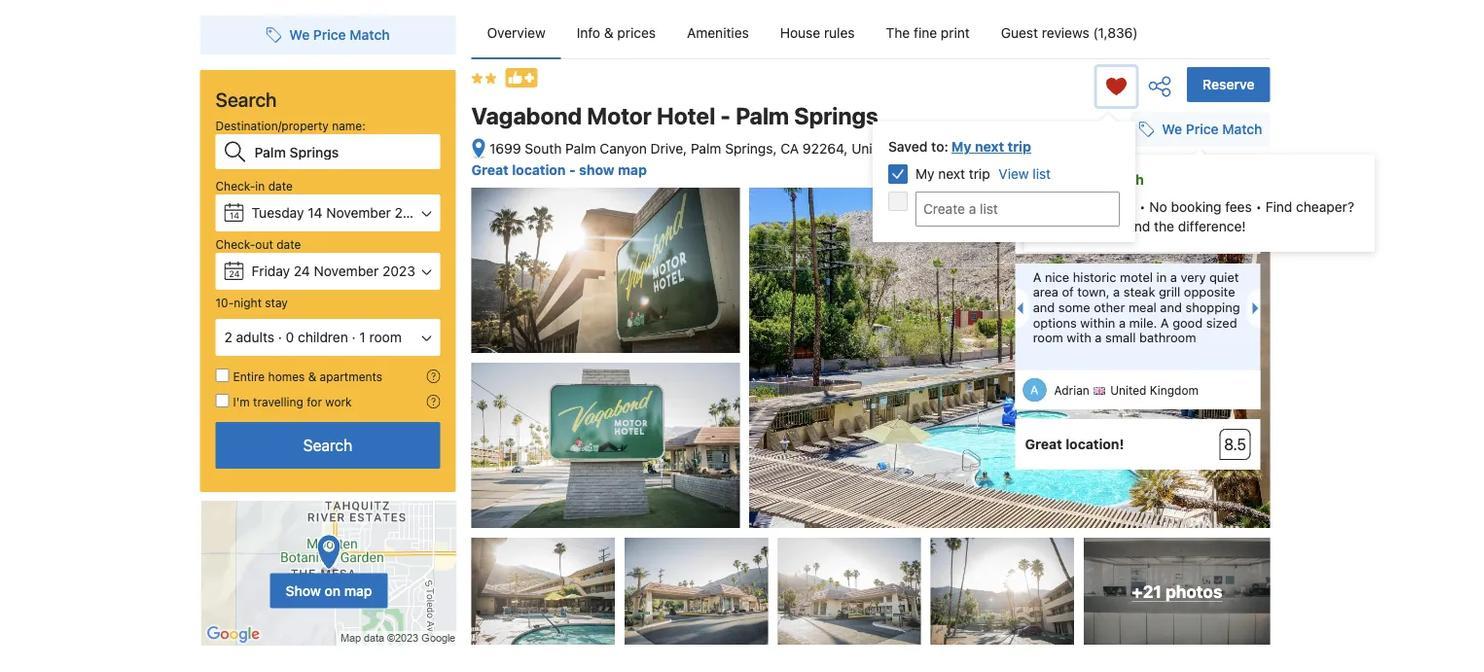 Task type: describe. For each thing, give the bounding box(es) containing it.
8.5
[[1225, 436, 1247, 454]]

reserve
[[1203, 76, 1255, 92]]

house
[[780, 25, 821, 41]]

vagabond motor hotel - palm springs
[[472, 102, 879, 129]]

overview link
[[472, 8, 561, 58]]

united inside 1699 south palm canyon drive, palm springs, ca 92264, united states – great location - show map
[[852, 141, 893, 157]]

springs
[[795, 102, 879, 129]]

1 vertical spatial we price match button
[[1131, 112, 1271, 147]]

apartments
[[320, 370, 383, 384]]

2
[[224, 330, 232, 346]]

travelling
[[253, 395, 304, 409]]

info
[[577, 25, 601, 41]]

friday 24 november 2023
[[252, 263, 416, 279]]

next image
[[1253, 303, 1265, 315]]

work
[[325, 395, 352, 409]]

view list link
[[999, 166, 1051, 182]]

amenities
[[687, 25, 749, 41]]

2 and from the left
[[1161, 300, 1183, 315]]

check- for in
[[216, 179, 255, 193]]

i'm travelling for work
[[233, 395, 352, 409]]

we price match button inside search section
[[258, 18, 398, 53]]

1 horizontal spatial 24
[[294, 263, 310, 279]]

out
[[255, 238, 273, 251]]

1 vertical spatial match
[[1223, 121, 1263, 137]]

a up other
[[1114, 285, 1121, 300]]

0 horizontal spatial 14
[[230, 210, 240, 220]]

other
[[1094, 300, 1126, 315]]

children
[[298, 330, 348, 346]]

(1,836)
[[1094, 25, 1139, 41]]

no
[[1150, 199, 1168, 215]]

grill
[[1159, 285, 1181, 300]]

guest reviews (1,836) link
[[986, 8, 1154, 58]]

a nice historic motel in a very quiet area of town, a steak grill opposite and some other meal and shopping options within a mile. a good sized room with a small bathroom
[[1033, 270, 1241, 345]]

0 horizontal spatial trip
[[969, 166, 991, 182]]

1 horizontal spatial 14
[[308, 205, 323, 221]]

stay
[[265, 296, 288, 310]]

rates
[[1105, 199, 1136, 215]]

quiet
[[1210, 270, 1240, 284]]

0 horizontal spatial search
[[216, 88, 277, 110]]

check-in date
[[216, 179, 293, 193]]

1 horizontal spatial we price match
[[1041, 172, 1145, 188]]

bathroom
[[1140, 330, 1197, 345]]

a up grill
[[1171, 270, 1178, 284]]

room inside 2 adults · 0 children · 1 room button
[[369, 330, 402, 346]]

great location - show map button
[[472, 162, 647, 178]]

1699
[[490, 141, 521, 157]]

my next trip link
[[952, 137, 1032, 157]]

we price match inside search section
[[289, 27, 390, 43]]

show
[[286, 583, 321, 599]]

house rules link
[[765, 8, 871, 58]]

2 horizontal spatial palm
[[736, 102, 790, 129]]

search inside button
[[303, 437, 353, 455]]

1 horizontal spatial great
[[1025, 437, 1063, 453]]

show
[[579, 162, 615, 178]]

1699 south palm canyon drive, palm springs, ca 92264, united states – great location - show map
[[472, 141, 949, 178]]

some
[[1059, 300, 1091, 315]]

scored 8.5 element
[[1220, 429, 1251, 461]]

–
[[941, 141, 949, 157]]

0
[[286, 330, 294, 346]]

in inside a nice historic motel in a very quiet area of town, a steak grill opposite and some other meal and shopping options within a mile. a good sized room with a small bathroom
[[1157, 270, 1167, 284]]

2 horizontal spatial we price match
[[1163, 121, 1263, 137]]

location!
[[1066, 437, 1125, 453]]

info & prices
[[577, 25, 656, 41]]

entire homes & apartments
[[233, 370, 383, 384]]

cheaper?
[[1297, 199, 1355, 215]]

very
[[1181, 270, 1207, 284]]

location
[[512, 162, 566, 178]]

reserve button
[[1188, 67, 1271, 102]]

destination/property name:
[[216, 119, 366, 132]]

2 horizontal spatial we
[[1163, 121, 1183, 137]]

+21 photos link
[[1085, 538, 1271, 646]]

great inside 1699 south palm canyon drive, palm springs, ca 92264, united states – great location - show map
[[472, 162, 509, 178]]

tuesday
[[252, 205, 304, 221]]

if you select this option, we'll show you popular business travel features like breakfast, wifi and free parking. image
[[427, 395, 440, 409]]

map inside search section
[[344, 583, 372, 599]]

info & prices link
[[561, 8, 672, 58]]

town,
[[1078, 285, 1110, 300]]

0 horizontal spatial next
[[939, 166, 966, 182]]

1 horizontal spatial a
[[1161, 315, 1170, 330]]

area
[[1033, 285, 1059, 300]]

we'll
[[1076, 219, 1106, 235]]

saved
[[889, 139, 928, 155]]

click to open map view image
[[472, 138, 486, 160]]

in inside search section
[[255, 179, 265, 193]]

scored 7.8 element
[[1220, 210, 1251, 242]]

sized
[[1207, 315, 1238, 330]]

adrian
[[1055, 384, 1090, 398]]

motel
[[1120, 270, 1154, 284]]

house rules
[[780, 25, 855, 41]]

0 vertical spatial &
[[604, 25, 614, 41]]

with
[[1067, 330, 1092, 345]]

10-night stay
[[216, 296, 288, 310]]

fine
[[914, 25, 938, 41]]

destination/property
[[216, 119, 329, 132]]

- inside 1699 south palm canyon drive, palm springs, ca 92264, united states – great location - show map
[[569, 162, 576, 178]]

november for 24
[[314, 263, 379, 279]]

low
[[1076, 199, 1101, 215]]

steak
[[1124, 285, 1156, 300]]

options
[[1033, 315, 1077, 330]]

price inside search section
[[313, 27, 346, 43]]

view
[[999, 166, 1029, 182]]

rated good element
[[1025, 207, 1212, 231]]

mile.
[[1130, 315, 1158, 330]]

saved to: my next trip
[[889, 139, 1032, 155]]

1 · from the left
[[278, 330, 282, 346]]

2 • from the left
[[1256, 199, 1262, 215]]

2023 for tuesday 14 november 2023
[[395, 205, 428, 221]]

south
[[525, 141, 562, 157]]

1 horizontal spatial palm
[[691, 141, 722, 157]]



Task type: vqa. For each thing, say whether or not it's contained in the screenshot.
middle the bed
no



Task type: locate. For each thing, give the bounding box(es) containing it.
rules
[[824, 25, 855, 41]]

1 vertical spatial in
[[1157, 270, 1167, 284]]

0 vertical spatial match
[[350, 27, 390, 43]]

booking
[[1172, 199, 1222, 215]]

1 horizontal spatial trip
[[1008, 139, 1032, 155]]

trip down my next trip link
[[969, 166, 991, 182]]

1 • from the left
[[1140, 199, 1146, 215]]

0 vertical spatial in
[[255, 179, 265, 193]]

0 vertical spatial next
[[975, 139, 1005, 155]]

november for 14
[[326, 205, 391, 221]]

canyon
[[600, 141, 647, 157]]

1,836
[[1137, 229, 1167, 243]]

the fine print link
[[871, 8, 986, 58]]

a up small
[[1119, 315, 1126, 330]]

1 horizontal spatial price
[[1065, 172, 1099, 188]]

0 horizontal spatial map
[[344, 583, 372, 599]]

adults
[[236, 330, 275, 346]]

we price match button up name:
[[258, 18, 398, 53]]

map
[[618, 162, 647, 178], [344, 583, 372, 599]]

we up low rates • no booking fees •
[[1163, 121, 1183, 137]]

1 horizontal spatial in
[[1157, 270, 1167, 284]]

date up tuesday
[[268, 179, 293, 193]]

we'll show you stays where you can have the entire place to yourself image
[[427, 370, 440, 384]]

• left no
[[1140, 199, 1146, 215]]

guest
[[1001, 25, 1039, 41]]

2 vertical spatial we price match
[[1041, 172, 1145, 188]]

and down area at the right top of the page
[[1033, 300, 1055, 315]]

within
[[1081, 315, 1116, 330]]

1 vertical spatial date
[[277, 238, 301, 251]]

0 horizontal spatial great
[[472, 162, 509, 178]]

0 vertical spatial date
[[268, 179, 293, 193]]

friday
[[252, 263, 290, 279]]

if you select this option, we'll show you popular business travel features like breakfast, wifi and free parking. image
[[427, 395, 440, 409]]

i'm
[[233, 395, 250, 409]]

2 horizontal spatial match
[[1223, 121, 1263, 137]]

1 horizontal spatial next
[[975, 139, 1005, 155]]

united kingdom
[[1111, 384, 1199, 398]]

1 vertical spatial map
[[344, 583, 372, 599]]

Where are you going? field
[[247, 134, 440, 169]]

2 horizontal spatial price
[[1186, 121, 1219, 137]]

1 vertical spatial price
[[1186, 121, 1219, 137]]

amenities link
[[672, 8, 765, 58]]

1 vertical spatial great
[[1025, 437, 1063, 453]]

0 horizontal spatial -
[[569, 162, 576, 178]]

search down work
[[303, 437, 353, 455]]

2 adults · 0 children · 1 room
[[224, 330, 402, 346]]

reviews inside good 1,836 reviews
[[1171, 229, 1212, 243]]

check- for out
[[216, 238, 255, 251]]

10-
[[216, 296, 234, 310]]

match down reserve button
[[1223, 121, 1263, 137]]

date right out
[[277, 238, 301, 251]]

room inside a nice historic motel in a very quiet area of town, a steak grill opposite and some other meal and shopping options within a mile. a good sized room with a small bathroom
[[1033, 330, 1064, 345]]

0 horizontal spatial &
[[308, 370, 317, 384]]

reviews down good
[[1171, 229, 1212, 243]]

we price match up name:
[[289, 27, 390, 43]]

we'll show you stays where you can have the entire place to yourself image
[[427, 370, 440, 384]]

0 vertical spatial united
[[852, 141, 893, 157]]

hotel
[[657, 102, 716, 129]]

·
[[278, 330, 282, 346], [352, 330, 356, 346]]

& up the for
[[308, 370, 317, 384]]

we up destination/property name:
[[289, 27, 310, 43]]

the
[[1155, 219, 1175, 235]]

trip up view list link on the top
[[1008, 139, 1032, 155]]

november down where are you going? field
[[326, 205, 391, 221]]

1 horizontal spatial we price match button
[[1131, 112, 1271, 147]]

1 horizontal spatial and
[[1161, 300, 1183, 315]]

14 down check-in date
[[230, 210, 240, 220]]

a up bathroom on the right of page
[[1161, 315, 1170, 330]]

check- up tuesday
[[216, 179, 255, 193]]

we inside search section
[[289, 27, 310, 43]]

night
[[234, 296, 262, 310]]

2 vertical spatial we
[[1041, 172, 1061, 188]]

1 vertical spatial 2023
[[383, 263, 416, 279]]

0 vertical spatial price
[[313, 27, 346, 43]]

in up grill
[[1157, 270, 1167, 284]]

match up rates
[[1103, 172, 1145, 188]]

0 horizontal spatial in
[[255, 179, 265, 193]]

match inside search section
[[350, 27, 390, 43]]

1 horizontal spatial -
[[721, 102, 731, 129]]

in up tuesday
[[255, 179, 265, 193]]

2023
[[395, 205, 428, 221], [383, 263, 416, 279]]

and
[[1033, 300, 1055, 315], [1161, 300, 1183, 315]]

1 horizontal spatial my
[[952, 139, 972, 155]]

& right info
[[604, 25, 614, 41]]

price up name:
[[313, 27, 346, 43]]

palm up show
[[566, 141, 596, 157]]

0 vertical spatial map
[[618, 162, 647, 178]]

room down 'options' at the right of page
[[1033, 330, 1064, 345]]

the
[[886, 25, 910, 41]]

1 horizontal spatial ·
[[352, 330, 356, 346]]

my down states
[[916, 166, 935, 182]]

map inside 1699 south palm canyon drive, palm springs, ca 92264, united states – great location - show map
[[618, 162, 647, 178]]

1 vertical spatial reviews
[[1171, 229, 1212, 243]]

a up area at the right top of the page
[[1033, 270, 1042, 284]]

map down canyon
[[618, 162, 647, 178]]

0 vertical spatial great
[[472, 162, 509, 178]]

2 check- from the top
[[216, 238, 255, 251]]

0 vertical spatial my
[[952, 139, 972, 155]]

we price match button down reserve button
[[1131, 112, 1271, 147]]

next
[[975, 139, 1005, 155], [939, 166, 966, 182]]

great left location!
[[1025, 437, 1063, 453]]

list
[[1033, 166, 1051, 182]]

0 vertical spatial trip
[[1008, 139, 1032, 155]]

of
[[1062, 285, 1074, 300]]

0 horizontal spatial room
[[369, 330, 402, 346]]

match up name:
[[350, 27, 390, 43]]

palm up the springs, on the top of page
[[736, 102, 790, 129]]

ca
[[781, 141, 799, 157]]

2023 for friday 24 november 2023
[[383, 263, 416, 279]]

check- up 'friday'
[[216, 238, 255, 251]]

1 vertical spatial a
[[1161, 315, 1170, 330]]

reviews right guest
[[1042, 25, 1090, 41]]

· left 0
[[278, 330, 282, 346]]

to:
[[932, 139, 949, 155]]

1 vertical spatial united
[[1111, 384, 1147, 398]]

find
[[1266, 199, 1293, 215]]

92264,
[[803, 141, 848, 157]]

a down within
[[1095, 330, 1102, 345]]

the fine print
[[886, 25, 970, 41]]

1 vertical spatial we
[[1163, 121, 1183, 137]]

states
[[897, 141, 937, 157]]

we right view
[[1041, 172, 1061, 188]]

0 horizontal spatial reviews
[[1042, 25, 1090, 41]]

next up my next trip view list
[[975, 139, 1005, 155]]

24 right 'friday'
[[294, 263, 310, 279]]

and down grill
[[1161, 300, 1183, 315]]

0 horizontal spatial match
[[350, 27, 390, 43]]

0 horizontal spatial we
[[289, 27, 310, 43]]

price
[[313, 27, 346, 43], [1186, 121, 1219, 137], [1065, 172, 1099, 188]]

1 vertical spatial my
[[916, 166, 935, 182]]

1 vertical spatial &
[[308, 370, 317, 384]]

1 vertical spatial -
[[569, 162, 576, 178]]

1 vertical spatial trip
[[969, 166, 991, 182]]

• right fees
[[1256, 199, 1262, 215]]

+21
[[1132, 582, 1162, 602]]

2023 down tuesday 14 november 2023
[[383, 263, 416, 279]]

reviews
[[1042, 25, 1090, 41], [1171, 229, 1212, 243]]

springs,
[[725, 141, 777, 157]]

date for check-out date
[[277, 238, 301, 251]]

+21 photos
[[1132, 582, 1223, 602]]

show on map
[[286, 583, 372, 599]]

2023 down where are you going? field
[[395, 205, 428, 221]]

search button
[[216, 422, 440, 469]]

tuesday 14 november 2023
[[252, 205, 428, 221]]

shopping
[[1186, 300, 1241, 315]]

0 horizontal spatial ·
[[278, 330, 282, 346]]

0 horizontal spatial price
[[313, 27, 346, 43]]

november down tuesday 14 november 2023
[[314, 263, 379, 279]]

check-
[[216, 179, 255, 193], [216, 238, 255, 251]]

low rates • no booking fees •
[[1076, 199, 1266, 215]]

palm right "drive,"
[[691, 141, 722, 157]]

0 horizontal spatial palm
[[566, 141, 596, 157]]

prices
[[618, 25, 656, 41]]

1 horizontal spatial match
[[1103, 172, 1145, 188]]

on
[[325, 583, 341, 599]]

1 vertical spatial we price match
[[1163, 121, 1263, 137]]

meal
[[1129, 300, 1157, 315]]

0 horizontal spatial my
[[916, 166, 935, 182]]

- left show
[[569, 162, 576, 178]]

entire
[[233, 370, 265, 384]]

1 horizontal spatial &
[[604, 25, 614, 41]]

1 vertical spatial search
[[303, 437, 353, 455]]

good 1,836 reviews
[[1137, 210, 1212, 243]]

2 vertical spatial match
[[1103, 172, 1145, 188]]

we price match down reserve button
[[1163, 121, 1263, 137]]

&
[[604, 25, 614, 41], [308, 370, 317, 384]]

1
[[360, 330, 366, 346]]

0 horizontal spatial united
[[852, 141, 893, 157]]

we price match up low
[[1041, 172, 1145, 188]]

1 horizontal spatial we
[[1041, 172, 1061, 188]]

united
[[852, 141, 893, 157], [1111, 384, 1147, 398]]

search
[[216, 88, 277, 110], [303, 437, 353, 455]]

guest reviews (1,836)
[[1001, 25, 1139, 41]]

my next trip view list
[[916, 166, 1051, 182]]

1 horizontal spatial •
[[1256, 199, 1262, 215]]

in
[[255, 179, 265, 193], [1157, 270, 1167, 284]]

0 vertical spatial -
[[721, 102, 731, 129]]

•
[[1140, 199, 1146, 215], [1256, 199, 1262, 215]]

0 horizontal spatial 24
[[229, 269, 240, 279]]

& inside search section
[[308, 370, 317, 384]]

14
[[308, 205, 323, 221], [230, 210, 240, 220]]

2 · from the left
[[352, 330, 356, 346]]

we
[[289, 27, 310, 43], [1163, 121, 1183, 137], [1041, 172, 1061, 188]]

great location!
[[1025, 437, 1125, 453]]

date for check-in date
[[268, 179, 293, 193]]

next down "–"
[[939, 166, 966, 182]]

historic
[[1073, 270, 1117, 284]]

small
[[1106, 330, 1136, 345]]

fees
[[1226, 199, 1252, 215]]

1 horizontal spatial map
[[618, 162, 647, 178]]

0 vertical spatial we price match
[[289, 27, 390, 43]]

search up 'destination/property'
[[216, 88, 277, 110]]

1 vertical spatial november
[[314, 263, 379, 279]]

0 horizontal spatial a
[[1033, 270, 1042, 284]]

opposite
[[1184, 285, 1236, 300]]

0 horizontal spatial and
[[1033, 300, 1055, 315]]

check-out date
[[216, 238, 301, 251]]

show on map button
[[200, 500, 458, 647], [270, 574, 388, 609]]

0 vertical spatial we price match button
[[258, 18, 398, 53]]

0 horizontal spatial we price match
[[289, 27, 390, 43]]

24 up 10-
[[229, 269, 240, 279]]

-
[[721, 102, 731, 129], [569, 162, 576, 178]]

map right on
[[344, 583, 372, 599]]

my right "–"
[[952, 139, 972, 155]]

· left 1
[[352, 330, 356, 346]]

Type the name of your list and press enter to add text field
[[916, 192, 1120, 227]]

0 vertical spatial 2023
[[395, 205, 428, 221]]

for
[[307, 395, 322, 409]]

0 horizontal spatial we price match button
[[258, 18, 398, 53]]

0 vertical spatial check-
[[216, 179, 255, 193]]

0 vertical spatial reviews
[[1042, 25, 1090, 41]]

1 horizontal spatial search
[[303, 437, 353, 455]]

united left "kingdom"
[[1111, 384, 1147, 398]]

- right hotel
[[721, 102, 731, 129]]

name:
[[332, 119, 366, 132]]

search section
[[192, 0, 464, 647]]

1 vertical spatial check-
[[216, 238, 255, 251]]

united left states
[[852, 141, 893, 157]]

price down reserve button
[[1186, 121, 1219, 137]]

1 horizontal spatial room
[[1033, 330, 1064, 345]]

1 horizontal spatial united
[[1111, 384, 1147, 398]]

room right 1
[[369, 330, 402, 346]]

1 and from the left
[[1033, 300, 1055, 315]]

14 right tuesday
[[308, 205, 323, 221]]

0 vertical spatial we
[[289, 27, 310, 43]]

0 vertical spatial november
[[326, 205, 391, 221]]

1 vertical spatial next
[[939, 166, 966, 182]]

0 vertical spatial a
[[1033, 270, 1042, 284]]

overview
[[487, 25, 546, 41]]

0 horizontal spatial •
[[1140, 199, 1146, 215]]

date
[[268, 179, 293, 193], [277, 238, 301, 251]]

1 horizontal spatial reviews
[[1171, 229, 1212, 243]]

price up low
[[1065, 172, 1099, 188]]

previous image
[[1012, 303, 1024, 315]]

reviews inside guest reviews (1,836) link
[[1042, 25, 1090, 41]]

great down click to open map view icon
[[472, 162, 509, 178]]

0 vertical spatial search
[[216, 88, 277, 110]]

1 check- from the top
[[216, 179, 255, 193]]

2 vertical spatial price
[[1065, 172, 1099, 188]]



